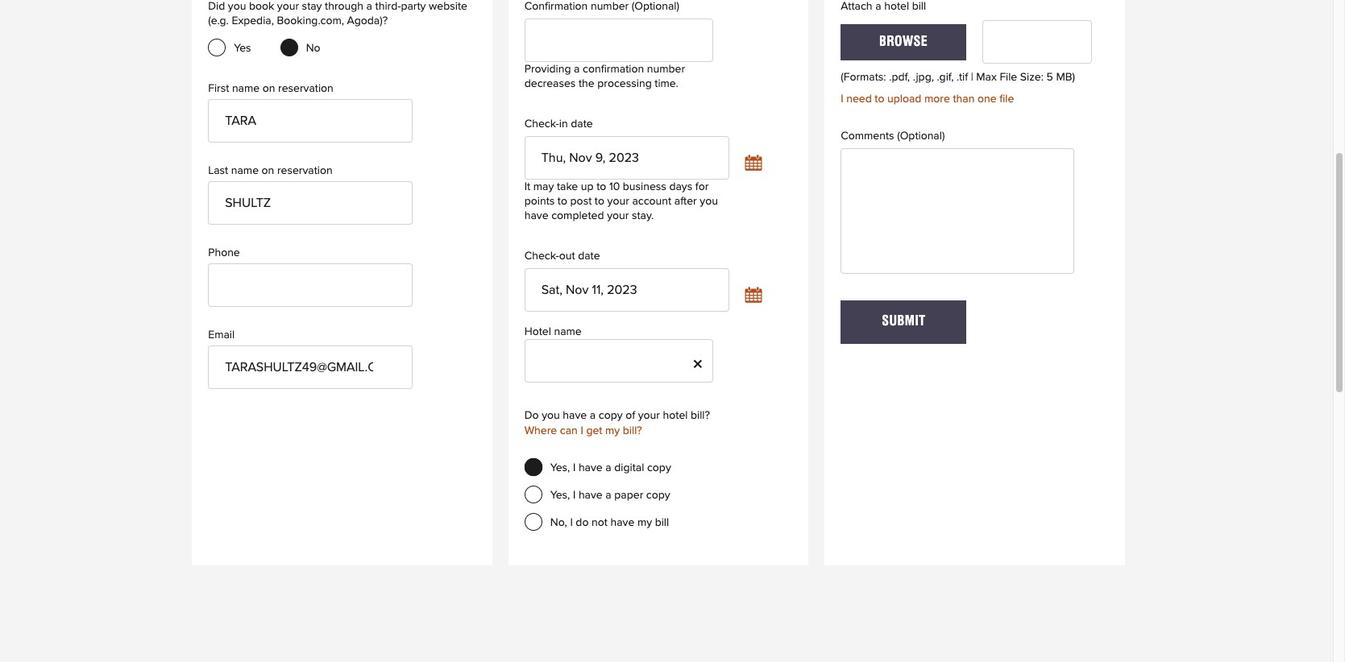 Task type: vqa. For each thing, say whether or not it's contained in the screenshot.
1 the "for"
no



Task type: describe. For each thing, give the bounding box(es) containing it.
1 horizontal spatial bill
[[912, 1, 926, 12]]

my inside no, i do not have my bill element
[[637, 518, 652, 529]]

days
[[669, 182, 692, 193]]

name for hotel
[[554, 327, 582, 338]]

no,
[[550, 518, 567, 529]]

1 horizontal spatial (optional)
[[897, 131, 945, 142]]

your inside 'did you book your stay through a third-party website (e.g. expedia, booking.com, agoda)?'
[[277, 1, 299, 12]]

browse button
[[841, 24, 966, 60]]

Email text field
[[208, 346, 413, 389]]

do you have a copy of your hotel bill? where can i get my bill?
[[524, 410, 710, 437]]

.pdf,
[[889, 72, 910, 83]]

confirmation
[[524, 1, 588, 12]]

attach
[[841, 1, 872, 12]]

time.
[[655, 78, 678, 90]]

date for check-out date
[[578, 251, 600, 262]]

the
[[579, 78, 595, 90]]

confirmation
[[583, 64, 644, 75]]

yes element
[[208, 40, 251, 57]]

providing
[[524, 64, 571, 75]]

date for check-in date
[[571, 119, 593, 130]]

post
[[570, 196, 592, 207]]

it
[[524, 182, 530, 193]]

not
[[592, 518, 608, 529]]

points
[[524, 196, 555, 207]]

party
[[401, 1, 426, 12]]

i left need
[[841, 94, 844, 105]]

file
[[1000, 72, 1017, 83]]

may
[[533, 182, 554, 193]]

phone
[[208, 248, 240, 259]]

size:
[[1020, 72, 1044, 83]]

.jpg,
[[913, 72, 934, 83]]

completed
[[551, 211, 604, 222]]

confirmation number (optional)
[[524, 1, 679, 12]]

your inside do you have a copy of your hotel bill? where can i get my bill?
[[638, 410, 660, 422]]

more
[[924, 94, 950, 105]]

can
[[560, 426, 578, 437]]

book
[[249, 1, 274, 12]]

in
[[559, 119, 568, 130]]

i inside do you have a copy of your hotel bill? where can i get my bill?
[[581, 426, 583, 437]]

yes, i have a digital copy
[[550, 463, 671, 474]]

reservation for last name on reservation
[[277, 165, 333, 177]]

10
[[609, 182, 620, 193]]

a inside "element"
[[606, 490, 611, 502]]

i for yes, i have a digital copy
[[573, 463, 576, 474]]

number inside providing a confirmation number decreases the processing time.
[[647, 64, 685, 75]]

you for did you book your stay through a third-party website (e.g. expedia, booking.com, agoda)?
[[228, 1, 246, 12]]

5
[[1047, 72, 1053, 83]]

comments (optional)
[[841, 131, 945, 142]]

Last name on reservation text field
[[208, 181, 413, 225]]

need
[[846, 94, 872, 105]]

1 horizontal spatial hotel
[[884, 1, 909, 12]]

no, i do not have my bill element
[[524, 514, 792, 532]]

check- for in
[[524, 119, 559, 130]]

Check-in date text field
[[524, 136, 729, 180]]

copy for digital
[[647, 463, 671, 474]]

through
[[325, 1, 363, 12]]

your left stay.
[[607, 211, 629, 222]]

hotel
[[524, 327, 551, 338]]

(e.g.
[[208, 15, 229, 27]]

copy for paper
[[646, 490, 670, 502]]

do
[[576, 518, 589, 529]]

first name on reservation
[[208, 83, 336, 94]]

stay.
[[632, 211, 654, 222]]

have for yes, i have a digital copy
[[579, 463, 603, 474]]

have inside "it may take up to 10 business days for points to post to your account after you have completed your stay."
[[524, 211, 548, 222]]

i for yes, i have a paper copy
[[573, 490, 576, 502]]

(formats: .pdf, .jpg, .gif, .tif | max file size: 5 mb)
[[841, 72, 1075, 83]]

hotel name
[[524, 327, 582, 338]]

mb)
[[1056, 72, 1075, 83]]

for
[[695, 182, 709, 193]]

i need to upload more than one file link
[[841, 92, 1014, 107]]

you for do you have a copy of your hotel bill? where can i get my bill?
[[542, 410, 560, 422]]

yes, i have a paper copy
[[550, 490, 670, 502]]

last
[[208, 165, 228, 177]]

First name on reservation text field
[[208, 99, 413, 143]]

Check-out date text field
[[524, 269, 729, 312]]

digital
[[614, 463, 644, 474]]

yes, i have a paper copy element
[[524, 487, 792, 505]]

my inside do you have a copy of your hotel bill? where can i get my bill?
[[605, 426, 620, 437]]

email
[[208, 330, 235, 341]]

website
[[429, 1, 467, 12]]

business
[[623, 182, 666, 193]]

up
[[581, 182, 594, 193]]

no
[[306, 43, 320, 54]]

one
[[978, 94, 997, 105]]

reservation for first name on reservation
[[278, 83, 333, 94]]

out
[[559, 251, 575, 262]]

to right post at the left of the page
[[595, 196, 604, 207]]

on for last
[[262, 165, 274, 177]]



Task type: locate. For each thing, give the bounding box(es) containing it.
1 horizontal spatial number
[[647, 64, 685, 75]]

my
[[605, 426, 620, 437], [637, 518, 652, 529]]

to
[[875, 94, 884, 105], [597, 182, 606, 193], [558, 196, 567, 207], [595, 196, 604, 207]]

on right last
[[262, 165, 274, 177]]

where can i get my bill? link
[[524, 424, 642, 445]]

0 horizontal spatial hotel
[[663, 410, 688, 422]]

attach a hotel bill
[[841, 1, 926, 12]]

a up the
[[574, 64, 580, 75]]

0 horizontal spatial bill?
[[623, 426, 642, 437]]

number up time.
[[647, 64, 685, 75]]

Confirmation number (Optional) text field
[[524, 19, 713, 62]]

1 horizontal spatial my
[[637, 518, 652, 529]]

did
[[208, 1, 225, 12]]

bill?
[[691, 410, 710, 422], [623, 426, 642, 437]]

have for yes, i have a paper copy
[[579, 490, 603, 502]]

date right in
[[571, 119, 593, 130]]

max
[[976, 72, 997, 83]]

calendar image
[[745, 281, 758, 294]]

bill down yes, i have a paper copy "element"
[[655, 518, 669, 529]]

1 vertical spatial reservation
[[277, 165, 333, 177]]

1 vertical spatial check-
[[524, 251, 559, 262]]

name
[[232, 83, 260, 94], [231, 165, 259, 177], [554, 327, 582, 338]]

Phone text field
[[208, 264, 413, 307]]

on for first
[[263, 83, 275, 94]]

Required Hotel name text field
[[524, 340, 713, 383]]

have down points
[[524, 211, 548, 222]]

copy left of
[[599, 410, 623, 422]]

bill? up yes, i have a digital copy element
[[691, 410, 710, 422]]

your left stay
[[277, 1, 299, 12]]

copy up yes, i have a paper copy "element"
[[647, 463, 671, 474]]

i need to upload more than one file
[[841, 94, 1014, 105]]

expedia,
[[232, 15, 274, 27]]

processing
[[597, 78, 652, 90]]

2 vertical spatial you
[[542, 410, 560, 422]]

you up 'where'
[[542, 410, 560, 422]]

where
[[524, 426, 557, 437]]

2 yes, from the top
[[550, 490, 570, 502]]

2 vertical spatial copy
[[646, 490, 670, 502]]

Attach a hotel bill file field
[[841, 20, 1108, 64]]

it may take up to 10 business days for points to post to your account after you have completed your stay.
[[524, 182, 718, 222]]

hotel inside do you have a copy of your hotel bill? where can i get my bill?
[[663, 410, 688, 422]]

yes,
[[550, 463, 570, 474], [550, 490, 570, 502]]

have right not
[[610, 518, 634, 529]]

your right of
[[638, 410, 660, 422]]

you inside do you have a copy of your hotel bill? where can i get my bill?
[[542, 410, 560, 422]]

on
[[263, 83, 275, 94], [262, 165, 274, 177]]

you inside 'did you book your stay through a third-party website (e.g. expedia, booking.com, agoda)?'
[[228, 1, 246, 12]]

yes, for yes, i have a paper copy
[[550, 490, 570, 502]]

last name on reservation
[[208, 165, 333, 177]]

yes, for yes, i have a digital copy
[[550, 463, 570, 474]]

check-in date
[[524, 119, 593, 130]]

2 check- from the top
[[524, 251, 559, 262]]

no, i do not have my bill
[[550, 518, 669, 529]]

copy inside do you have a copy of your hotel bill? where can i get my bill?
[[599, 410, 623, 422]]

have
[[524, 211, 548, 222], [563, 410, 587, 422], [579, 463, 603, 474], [579, 490, 603, 502], [610, 518, 634, 529]]

have up can on the left of page
[[563, 410, 587, 422]]

1 vertical spatial number
[[647, 64, 685, 75]]

.gif,
[[937, 72, 954, 83]]

1 horizontal spatial bill?
[[691, 410, 710, 422]]

bill up browse
[[912, 1, 926, 12]]

hotel up browse
[[884, 1, 909, 12]]

a inside providing a confirmation number decreases the processing time.
[[574, 64, 580, 75]]

i inside "element"
[[573, 490, 576, 502]]

1 vertical spatial on
[[262, 165, 274, 177]]

a left the digital
[[606, 463, 611, 474]]

my down yes, i have a paper copy "element"
[[637, 518, 652, 529]]

a
[[366, 1, 372, 12], [875, 1, 881, 12], [574, 64, 580, 75], [590, 410, 596, 422], [606, 463, 611, 474], [606, 490, 611, 502]]

(optional) down "i need to upload more than one file" link
[[897, 131, 945, 142]]

a up get
[[590, 410, 596, 422]]

date right out
[[578, 251, 600, 262]]

third-
[[375, 1, 401, 12]]

1 yes, from the top
[[550, 463, 570, 474]]

0 vertical spatial bill
[[912, 1, 926, 12]]

do
[[524, 410, 539, 422]]

0 vertical spatial my
[[605, 426, 620, 437]]

name right hotel
[[554, 327, 582, 338]]

0 vertical spatial date
[[571, 119, 593, 130]]

a inside do you have a copy of your hotel bill? where can i get my bill?
[[590, 410, 596, 422]]

reservation up first name on reservation text box in the left top of the page
[[278, 83, 333, 94]]

take
[[557, 182, 578, 193]]

on right first
[[263, 83, 275, 94]]

have inside "element"
[[579, 490, 603, 502]]

1 vertical spatial bill?
[[623, 426, 642, 437]]

yes, inside "element"
[[550, 490, 570, 502]]

to left 10
[[597, 182, 606, 193]]

0 vertical spatial you
[[228, 1, 246, 12]]

1 horizontal spatial you
[[542, 410, 560, 422]]

name right first
[[232, 83, 260, 94]]

than
[[953, 94, 975, 105]]

bill
[[912, 1, 926, 12], [655, 518, 669, 529]]

no element
[[280, 40, 320, 57]]

0 horizontal spatial (optional)
[[632, 1, 679, 12]]

a left paper
[[606, 490, 611, 502]]

name for first
[[232, 83, 260, 94]]

a inside 'did you book your stay through a third-party website (e.g. expedia, booking.com, agoda)?'
[[366, 1, 372, 12]]

check- down completed
[[524, 251, 559, 262]]

0 horizontal spatial bill
[[655, 518, 669, 529]]

copy inside "element"
[[646, 490, 670, 502]]

2 horizontal spatial you
[[700, 196, 718, 207]]

yes, up no,
[[550, 490, 570, 502]]

Comments (Optional) text field
[[841, 148, 1075, 274]]

comments
[[841, 131, 894, 142]]

agoda)?
[[347, 15, 388, 27]]

a up agoda)?
[[366, 1, 372, 12]]

stay
[[302, 1, 322, 12]]

0 vertical spatial yes,
[[550, 463, 570, 474]]

first
[[208, 83, 229, 94]]

(formats:
[[841, 72, 886, 83]]

check-out date
[[524, 251, 600, 262]]

None text field
[[982, 20, 1092, 64]]

1 vertical spatial bill
[[655, 518, 669, 529]]

your down 10
[[607, 196, 629, 207]]

name for last
[[231, 165, 259, 177]]

check-
[[524, 119, 559, 130], [524, 251, 559, 262]]

0 vertical spatial copy
[[599, 410, 623, 422]]

i down where can i get my bill? link
[[573, 463, 576, 474]]

0 vertical spatial on
[[263, 83, 275, 94]]

after
[[674, 196, 697, 207]]

did you book your stay through a third-party website (e.g. expedia, booking.com, agoda)?
[[208, 1, 467, 27]]

0 vertical spatial number
[[591, 1, 629, 12]]

1 vertical spatial date
[[578, 251, 600, 262]]

1 vertical spatial my
[[637, 518, 652, 529]]

0 vertical spatial reservation
[[278, 83, 333, 94]]

1 vertical spatial you
[[700, 196, 718, 207]]

reservation
[[278, 83, 333, 94], [277, 165, 333, 177]]

bill? down of
[[623, 426, 642, 437]]

yes, down can on the left of page
[[550, 463, 570, 474]]

number up confirmation number (optional) text field
[[591, 1, 629, 12]]

have up yes, i have a paper copy
[[579, 463, 603, 474]]

have inside do you have a copy of your hotel bill? where can i get my bill?
[[563, 410, 587, 422]]

yes
[[234, 43, 251, 54]]

number
[[591, 1, 629, 12], [647, 64, 685, 75]]

calendar image
[[745, 149, 758, 162]]

have up do
[[579, 490, 603, 502]]

reservation up required last name on reservation text field at left top
[[277, 165, 333, 177]]

you
[[228, 1, 246, 12], [700, 196, 718, 207], [542, 410, 560, 422]]

a right attach at right top
[[875, 1, 881, 12]]

(optional) up confirmation number (optional) text field
[[632, 1, 679, 12]]

check- for out
[[524, 251, 559, 262]]

.tif
[[957, 72, 968, 83]]

you inside "it may take up to 10 business days for points to post to your account after you have completed your stay."
[[700, 196, 718, 207]]

hotel right of
[[663, 410, 688, 422]]

decreases
[[524, 78, 576, 90]]

booking.com,
[[277, 15, 344, 27]]

1 vertical spatial copy
[[647, 463, 671, 474]]

of
[[626, 410, 635, 422]]

i for no, i do not have my bill
[[570, 518, 573, 529]]

i
[[841, 94, 844, 105], [581, 426, 583, 437], [573, 463, 576, 474], [573, 490, 576, 502], [570, 518, 573, 529]]

1 vertical spatial yes,
[[550, 490, 570, 502]]

have for do you have a copy of your hotel bill? where can i get my bill?
[[563, 410, 587, 422]]

|
[[971, 72, 973, 83]]

copy down yes, i have a digital copy element
[[646, 490, 670, 502]]

i left do
[[570, 518, 573, 529]]

0 horizontal spatial you
[[228, 1, 246, 12]]

account
[[632, 196, 671, 207]]

copy
[[599, 410, 623, 422], [647, 463, 671, 474], [646, 490, 670, 502]]

i left get
[[581, 426, 583, 437]]

2 vertical spatial name
[[554, 327, 582, 338]]

you right did
[[228, 1, 246, 12]]

0 vertical spatial hotel
[[884, 1, 909, 12]]

you down for
[[700, 196, 718, 207]]

None submit
[[841, 300, 967, 344]]

browse
[[879, 34, 928, 49]]

paper
[[614, 490, 643, 502]]

my right get
[[605, 426, 620, 437]]

0 vertical spatial (optional)
[[632, 1, 679, 12]]

0 vertical spatial bill?
[[691, 410, 710, 422]]

1 vertical spatial hotel
[[663, 410, 688, 422]]

yes, i have a digital copy element
[[524, 460, 792, 477]]

0 horizontal spatial my
[[605, 426, 620, 437]]

providing a confirmation number decreases the processing time.
[[524, 64, 685, 90]]

0 vertical spatial check-
[[524, 119, 559, 130]]

name right last
[[231, 165, 259, 177]]

0 vertical spatial name
[[232, 83, 260, 94]]

1 vertical spatial name
[[231, 165, 259, 177]]

your
[[277, 1, 299, 12], [607, 196, 629, 207], [607, 211, 629, 222], [638, 410, 660, 422]]

date
[[571, 119, 593, 130], [578, 251, 600, 262]]

1 check- from the top
[[524, 119, 559, 130]]

0 horizontal spatial number
[[591, 1, 629, 12]]

(optional)
[[632, 1, 679, 12], [897, 131, 945, 142]]

to down "take"
[[558, 196, 567, 207]]

upload
[[887, 94, 922, 105]]

1 vertical spatial (optional)
[[897, 131, 945, 142]]

i up "no, i do not have my bill"
[[573, 490, 576, 502]]

file
[[999, 94, 1014, 105]]

check- down decreases at top left
[[524, 119, 559, 130]]

get
[[586, 426, 602, 437]]

to right need
[[875, 94, 884, 105]]



